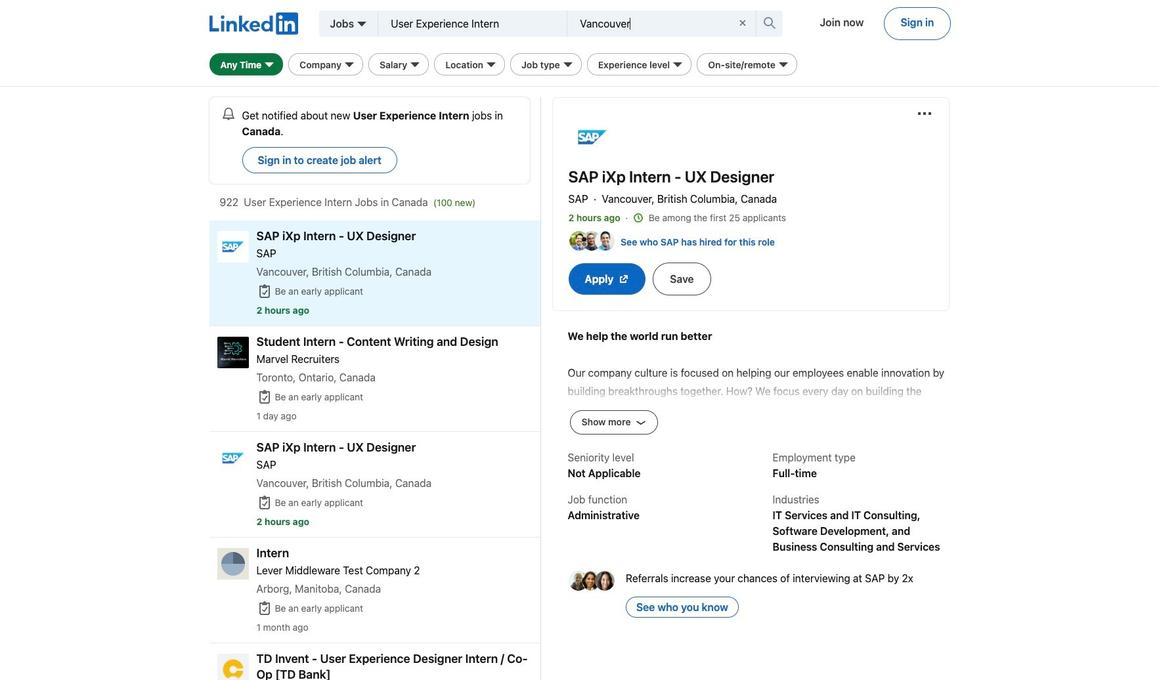 Task type: locate. For each thing, give the bounding box(es) containing it.
main content
[[209, 97, 541, 681]]

sap image
[[569, 114, 616, 161]]

svg image
[[619, 274, 629, 284], [257, 284, 272, 300], [257, 495, 272, 511], [257, 601, 272, 617]]

None search field
[[378, 11, 783, 37]]

Search job titles or companies search field
[[389, 16, 546, 31]]

clock image
[[633, 213, 644, 223]]



Task type: vqa. For each thing, say whether or not it's contained in the screenshot.
the bottommost svg image
yes



Task type: describe. For each thing, give the bounding box(es) containing it.
svg image
[[257, 390, 272, 405]]

Location search field
[[578, 16, 735, 31]]

primary element
[[209, 0, 950, 50]]



